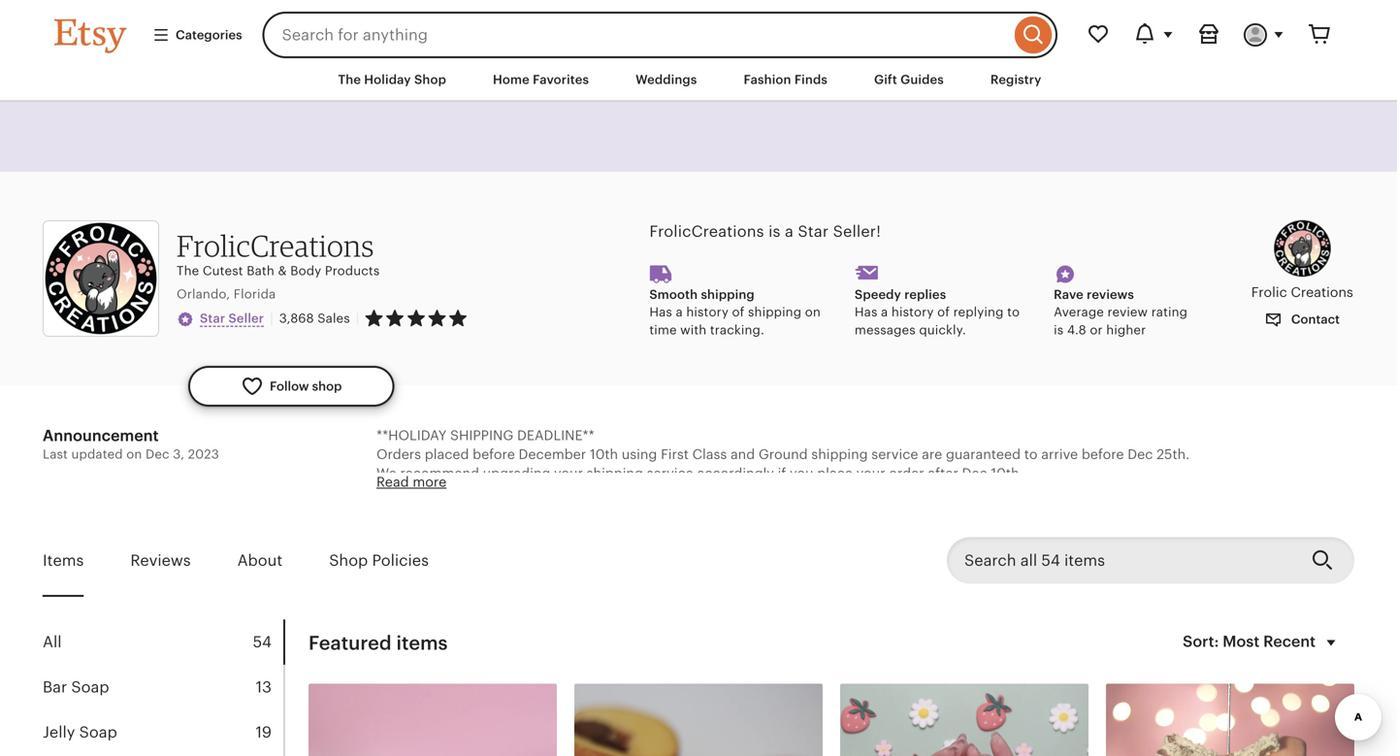 Task type: describe. For each thing, give the bounding box(es) containing it.
0 horizontal spatial |
[[270, 311, 274, 326]]

a for speedy replies
[[881, 305, 889, 319]]

year,
[[534, 485, 565, 500]]

soap for bar soap
[[71, 678, 109, 696]]

0 horizontal spatial is
[[769, 223, 781, 240]]

arrive
[[1042, 447, 1079, 462]]

are
[[922, 447, 943, 462]]

be
[[459, 485, 475, 500]]

the inside froliccreations the cutest bath & body products
[[177, 263, 199, 278]]

star inside 'button'
[[200, 311, 225, 326]]

frolic creations link
[[1251, 220, 1355, 302]]

read
[[377, 474, 409, 490]]

registry
[[991, 72, 1042, 87]]

tracking.
[[710, 323, 765, 337]]

sort: most recent
[[1183, 633, 1316, 651]]

reviews
[[1087, 287, 1135, 302]]

read more
[[377, 474, 447, 490]]

on inside announcement last updated on dec 3, 2023
[[126, 447, 142, 462]]

25th.
[[1157, 447, 1190, 462]]

don't
[[422, 485, 455, 500]]

you
[[790, 466, 814, 481]]

jelly soap
[[43, 724, 117, 741]]

the inside menu bar
[[338, 72, 361, 87]]

sort: most recent button
[[1172, 620, 1355, 666]]

19
[[256, 724, 272, 741]]

all
[[43, 633, 62, 651]]

rating
[[1152, 305, 1188, 319]]

3,868
[[279, 311, 314, 326]]

recent
[[1264, 633, 1316, 651]]

star_seller image
[[177, 311, 194, 328]]

is inside rave reviews average review rating is 4.8 or higher
[[1054, 323, 1064, 337]]

most
[[1223, 633, 1260, 651]]

froliccreations is a star seller!
[[650, 223, 881, 240]]

shop inside shop policies link
[[329, 552, 368, 569]]

follow shop button
[[188, 366, 394, 407]]

last
[[43, 447, 68, 462]]

shop policies link
[[329, 538, 429, 583]]

upgrading
[[483, 466, 551, 481]]

the holiday shop
[[338, 72, 447, 87]]

gift guides
[[875, 72, 944, 87]]

shop inside the holiday shop link
[[414, 72, 447, 87]]

froliccreations the cutest bath & body products
[[177, 227, 380, 278]]

sections tab list
[[43, 620, 285, 756]]

4.8
[[1068, 323, 1087, 337]]

**holiday
[[377, 428, 447, 443]]

froliccreations for froliccreations the cutest bath & body products
[[177, 227, 374, 263]]

weddings link
[[621, 62, 712, 97]]

3,
[[173, 447, 185, 462]]

review
[[1108, 305, 1148, 319]]

mini strawberry frog jelly soap | vegan jelly soap | strawberry shortcake scent | pink froggies | cute frog soap | plastic free skin care image
[[841, 684, 1089, 756]]

home
[[493, 72, 530, 87]]

2 your from the left
[[857, 466, 886, 481]]

featured items
[[309, 632, 448, 654]]

speedy replies has a history of replying to messages quickly.
[[855, 287, 1020, 337]]

bar soap
[[43, 678, 109, 696]]

bar
[[43, 678, 67, 696]]

december
[[519, 447, 587, 462]]

finds
[[795, 72, 828, 87]]

shop
[[312, 379, 342, 393]]

featured
[[309, 632, 392, 654]]

replying
[[954, 305, 1004, 319]]

dec inside announcement last updated on dec 3, 2023
[[146, 447, 170, 462]]

frolic creations image
[[1274, 220, 1332, 278]]

1 horizontal spatial dec
[[962, 466, 988, 481]]

accordingly
[[697, 466, 774, 481]]

this
[[506, 485, 530, 500]]

gift
[[875, 72, 898, 87]]

1 horizontal spatial a
[[785, 223, 794, 240]]

reviews
[[130, 552, 191, 569]]

we
[[377, 466, 397, 481]]

if
[[778, 466, 787, 481]]

products
[[325, 263, 380, 278]]

to inside **holiday shipping deadline** orders placed before december 10th using first class and ground shipping service are guaranteed to arrive before dec 25th. we recommend upgrading your shipping service accordingly if you place your order after dec 10th. please don't be late this year, santa!
[[1025, 447, 1038, 462]]

0 vertical spatial star
[[798, 223, 829, 240]]

contact button
[[1251, 302, 1355, 338]]

time
[[650, 323, 677, 337]]

bath
[[247, 263, 275, 278]]

1 horizontal spatial service
[[872, 447, 919, 462]]

using
[[622, 447, 658, 462]]

1 your from the left
[[554, 466, 583, 481]]

read more link
[[377, 474, 447, 490]]

categories
[[176, 28, 242, 42]]

1 before from the left
[[473, 447, 515, 462]]

fashion finds link
[[729, 62, 843, 97]]

registry link
[[976, 62, 1057, 97]]

smooth
[[650, 287, 698, 302]]

class
[[693, 447, 727, 462]]

speedy
[[855, 287, 902, 302]]



Task type: vqa. For each thing, say whether or not it's contained in the screenshot.
the topmost Shop
yes



Task type: locate. For each thing, give the bounding box(es) containing it.
a inside speedy replies has a history of replying to messages quickly.
[[881, 305, 889, 319]]

tab containing jelly soap
[[43, 710, 283, 755]]

star left seller!
[[798, 223, 829, 240]]

0 horizontal spatial history
[[687, 305, 729, 319]]

history
[[687, 305, 729, 319], [892, 305, 934, 319]]

before down shipping
[[473, 447, 515, 462]]

first
[[661, 447, 689, 462]]

1 vertical spatial service
[[647, 466, 694, 481]]

star seller
[[200, 311, 264, 326]]

of up quickly.
[[938, 305, 950, 319]]

of inside the smooth shipping has a history of shipping on time with tracking.
[[732, 305, 745, 319]]

updated
[[71, 447, 123, 462]]

shop policies
[[329, 552, 429, 569]]

froliccreations inside froliccreations the cutest bath & body products
[[177, 227, 374, 263]]

0 vertical spatial shop
[[414, 72, 447, 87]]

higher
[[1107, 323, 1147, 337]]

guides
[[901, 72, 944, 87]]

shop right the holiday
[[414, 72, 447, 87]]

of inside speedy replies has a history of replying to messages quickly.
[[938, 305, 950, 319]]

body
[[290, 263, 322, 278]]

star seller button
[[177, 309, 264, 328]]

gift wrap service | gift box | gift basket | gift set image
[[309, 684, 557, 756]]

1 horizontal spatial of
[[938, 305, 950, 319]]

fashion
[[744, 72, 792, 87]]

a inside the smooth shipping has a history of shipping on time with tracking.
[[676, 305, 683, 319]]

items
[[43, 552, 84, 569]]

seller!
[[833, 223, 881, 240]]

13
[[256, 678, 272, 696]]

3 tab from the top
[[43, 710, 283, 755]]

about link
[[237, 538, 283, 583]]

service
[[872, 447, 919, 462], [647, 466, 694, 481]]

favorites
[[533, 72, 589, 87]]

has down speedy
[[855, 305, 878, 319]]

0 horizontal spatial your
[[554, 466, 583, 481]]

before
[[473, 447, 515, 462], [1082, 447, 1125, 462]]

a
[[785, 223, 794, 240], [676, 305, 683, 319], [881, 305, 889, 319]]

2 history from the left
[[892, 305, 934, 319]]

froliccreations up &
[[177, 227, 374, 263]]

after
[[928, 466, 959, 481]]

0 horizontal spatial of
[[732, 305, 745, 319]]

seller
[[229, 311, 264, 326]]

0 horizontal spatial to
[[1008, 305, 1020, 319]]

service up order
[[872, 447, 919, 462]]

2 horizontal spatial a
[[881, 305, 889, 319]]

on
[[805, 305, 821, 319], [126, 447, 142, 462]]

recommend
[[400, 466, 480, 481]]

holiday
[[364, 72, 411, 87]]

1 horizontal spatial on
[[805, 305, 821, 319]]

10th
[[590, 447, 618, 462]]

0 horizontal spatial before
[[473, 447, 515, 462]]

froliccreations
[[650, 223, 765, 240], [177, 227, 374, 263]]

1 vertical spatial to
[[1025, 447, 1038, 462]]

menu bar containing the holiday shop
[[19, 58, 1378, 102]]

0 horizontal spatial service
[[647, 466, 694, 481]]

shipping
[[450, 428, 514, 443]]

a for smooth shipping
[[676, 305, 683, 319]]

Search for anything text field
[[263, 12, 1011, 58]]

placed
[[425, 447, 469, 462]]

0 vertical spatial to
[[1008, 305, 1020, 319]]

1 history from the left
[[687, 305, 729, 319]]

tab
[[43, 620, 283, 665], [43, 665, 283, 710], [43, 710, 283, 755]]

sort:
[[1183, 633, 1220, 651]]

florida
[[234, 287, 276, 302]]

2 tab from the top
[[43, 665, 283, 710]]

has for has a history of replying to messages quickly.
[[855, 305, 878, 319]]

1 horizontal spatial shop
[[414, 72, 447, 87]]

0 horizontal spatial a
[[676, 305, 683, 319]]

star down orlando,
[[200, 311, 225, 326]]

orders
[[377, 447, 421, 462]]

a down the 'smooth'
[[676, 305, 683, 319]]

your
[[554, 466, 583, 481], [857, 466, 886, 481]]

to inside speedy replies has a history of replying to messages quickly.
[[1008, 305, 1020, 319]]

1 tab from the top
[[43, 620, 283, 665]]

to left arrive
[[1025, 447, 1038, 462]]

gift guides link
[[860, 62, 959, 97]]

a up messages on the top right of page
[[881, 305, 889, 319]]

history inside the smooth shipping has a history of shipping on time with tracking.
[[687, 305, 729, 319]]

orlando,
[[177, 287, 230, 302]]

1 horizontal spatial froliccreations
[[650, 223, 765, 240]]

soap right jelly
[[79, 724, 117, 741]]

0 vertical spatial service
[[872, 447, 919, 462]]

jelly soap christmas ornament | cute christmas gift | fun decoration | unique holiday gift | spa gift set | vegan jelly soap | frog |penguin image
[[1107, 684, 1355, 756]]

contact
[[1289, 312, 1341, 327]]

on inside the smooth shipping has a history of shipping on time with tracking.
[[805, 305, 821, 319]]

1 horizontal spatial star
[[798, 223, 829, 240]]

0 vertical spatial the
[[338, 72, 361, 87]]

0 vertical spatial soap
[[71, 678, 109, 696]]

1 horizontal spatial has
[[855, 305, 878, 319]]

1 of from the left
[[732, 305, 745, 319]]

menu bar
[[19, 58, 1378, 102]]

2 of from the left
[[938, 305, 950, 319]]

your down december
[[554, 466, 583, 481]]

history up with
[[687, 305, 729, 319]]

deadline**
[[517, 428, 595, 443]]

has up time
[[650, 305, 673, 319]]

the
[[338, 72, 361, 87], [177, 263, 199, 278]]

1 vertical spatial star
[[200, 311, 225, 326]]

about
[[237, 552, 283, 569]]

announcement last updated on dec 3, 2023
[[43, 427, 219, 462]]

home favorites link
[[479, 62, 604, 97]]

&
[[278, 263, 287, 278]]

creations
[[1292, 284, 1354, 300]]

orlando, florida
[[177, 287, 276, 302]]

0 horizontal spatial dec
[[146, 447, 170, 462]]

has for has a history of shipping on time with tracking.
[[650, 305, 673, 319]]

dec left 25th.
[[1128, 447, 1154, 462]]

| 3,868 sales |
[[270, 311, 360, 326]]

None search field
[[263, 12, 1058, 58]]

history for with
[[687, 305, 729, 319]]

1 horizontal spatial before
[[1082, 447, 1125, 462]]

**holiday shipping deadline** orders placed before december 10th using first class and ground shipping service are guaranteed to arrive before dec 25th. we recommend upgrading your shipping service accordingly if you place your order after dec 10th. please don't be late this year, santa!
[[377, 428, 1190, 500]]

late
[[479, 485, 503, 500]]

the left the holiday
[[338, 72, 361, 87]]

0 horizontal spatial has
[[650, 305, 673, 319]]

ground
[[759, 447, 808, 462]]

history inside speedy replies has a history of replying to messages quickly.
[[892, 305, 934, 319]]

a left seller!
[[785, 223, 794, 240]]

frolic creations
[[1252, 284, 1354, 300]]

before right arrive
[[1082, 447, 1125, 462]]

dec
[[1128, 447, 1154, 462], [146, 447, 170, 462], [962, 466, 988, 481]]

to
[[1008, 305, 1020, 319], [1025, 447, 1038, 462]]

place
[[818, 466, 853, 481]]

reviews link
[[130, 538, 191, 583]]

peachy piggy jelly soap | vegan jelly soap | peach scented | cute self-care gift | cute soap | gift for her image
[[575, 684, 823, 756]]

0 horizontal spatial on
[[126, 447, 142, 462]]

1 horizontal spatial |
[[356, 311, 360, 326]]

2023
[[188, 447, 219, 462]]

service down first
[[647, 466, 694, 481]]

of for shipping
[[732, 305, 745, 319]]

the up orlando,
[[177, 263, 199, 278]]

1 has from the left
[[650, 305, 673, 319]]

froliccreations up the 'smooth'
[[650, 223, 765, 240]]

0 vertical spatial on
[[805, 305, 821, 319]]

2 before from the left
[[1082, 447, 1125, 462]]

weddings
[[636, 72, 697, 87]]

jelly
[[43, 724, 75, 741]]

of up tracking.
[[732, 305, 745, 319]]

tab containing all
[[43, 620, 283, 665]]

1 vertical spatial is
[[1054, 323, 1064, 337]]

| right sales
[[356, 311, 360, 326]]

shop left policies
[[329, 552, 368, 569]]

is left '4.8'
[[1054, 323, 1064, 337]]

santa!
[[568, 485, 609, 500]]

to right replying
[[1008, 305, 1020, 319]]

has inside the smooth shipping has a history of shipping on time with tracking.
[[650, 305, 673, 319]]

soap
[[71, 678, 109, 696], [79, 724, 117, 741]]

history down replies
[[892, 305, 934, 319]]

54
[[253, 633, 272, 651]]

1 horizontal spatial history
[[892, 305, 934, 319]]

categories banner
[[19, 0, 1378, 58]]

cutest
[[203, 263, 243, 278]]

2 has from the left
[[855, 305, 878, 319]]

follow
[[270, 379, 309, 393]]

Search all 54 items text field
[[947, 538, 1297, 584]]

history for quickly.
[[892, 305, 934, 319]]

1 horizontal spatial to
[[1025, 447, 1038, 462]]

frolic
[[1252, 284, 1288, 300]]

is left seller!
[[769, 223, 781, 240]]

1 horizontal spatial your
[[857, 466, 886, 481]]

tab containing bar soap
[[43, 665, 283, 710]]

0 horizontal spatial shop
[[329, 552, 368, 569]]

none search field inside categories banner
[[263, 12, 1058, 58]]

dec down 'guaranteed'
[[962, 466, 988, 481]]

quickly.
[[920, 323, 967, 337]]

soap for jelly soap
[[79, 724, 117, 741]]

dec left 3,
[[146, 447, 170, 462]]

shipping
[[701, 287, 755, 302], [748, 305, 802, 319], [812, 447, 868, 462], [587, 466, 644, 481]]

1 vertical spatial on
[[126, 447, 142, 462]]

| left 3,868
[[270, 311, 274, 326]]

fashion finds
[[744, 72, 828, 87]]

messages
[[855, 323, 916, 337]]

0 vertical spatial is
[[769, 223, 781, 240]]

1 horizontal spatial is
[[1054, 323, 1064, 337]]

| inside | 3,868 sales |
[[356, 311, 360, 326]]

is
[[769, 223, 781, 240], [1054, 323, 1064, 337]]

10th.
[[991, 466, 1024, 481]]

0 horizontal spatial star
[[200, 311, 225, 326]]

please
[[377, 485, 418, 500]]

1 vertical spatial the
[[177, 263, 199, 278]]

froliccreations for froliccreations is a star seller!
[[650, 223, 765, 240]]

the holiday shop link
[[324, 62, 461, 97]]

1 vertical spatial soap
[[79, 724, 117, 741]]

has inside speedy replies has a history of replying to messages quickly.
[[855, 305, 878, 319]]

0 horizontal spatial froliccreations
[[177, 227, 374, 263]]

1 vertical spatial shop
[[329, 552, 368, 569]]

follow shop
[[270, 379, 342, 393]]

2 horizontal spatial dec
[[1128, 447, 1154, 462]]

sales
[[318, 311, 350, 326]]

smooth shipping has a history of shipping on time with tracking.
[[650, 287, 821, 337]]

0 horizontal spatial the
[[177, 263, 199, 278]]

categories button
[[138, 17, 257, 53]]

soap right "bar"
[[71, 678, 109, 696]]

home favorites
[[493, 72, 589, 87]]

items link
[[43, 538, 84, 583]]

your left order
[[857, 466, 886, 481]]

rave
[[1054, 287, 1084, 302]]

1 horizontal spatial the
[[338, 72, 361, 87]]

of for replying
[[938, 305, 950, 319]]



